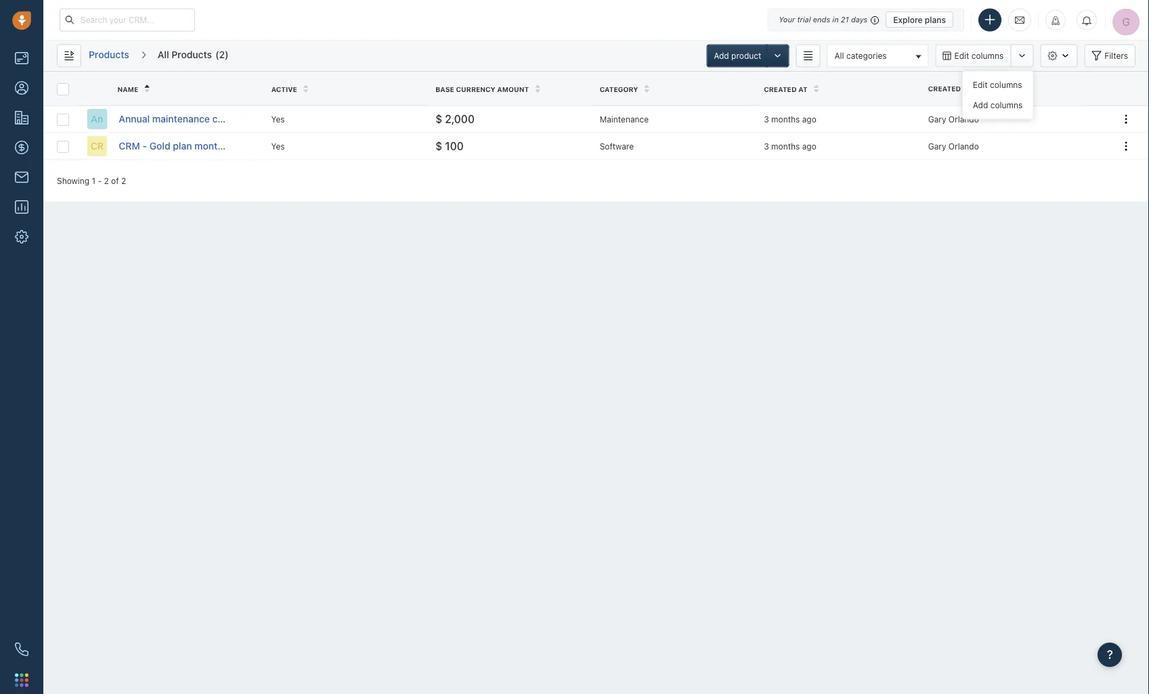Task type: describe. For each thing, give the bounding box(es) containing it.
days
[[851, 15, 868, 24]]

an
[[91, 113, 103, 125]]

2,000
[[445, 113, 475, 125]]

filters
[[1105, 51, 1128, 61]]

phone image
[[15, 643, 28, 657]]

maintenance
[[600, 114, 649, 124]]

1 horizontal spatial edit
[[973, 80, 988, 90]]

trial
[[797, 15, 811, 24]]

of
[[111, 176, 119, 186]]

1 vertical spatial edit columns
[[973, 80, 1023, 90]]

yes for $ 100
[[271, 142, 285, 151]]

plan
[[173, 141, 192, 152]]

2 for )
[[219, 49, 225, 60]]

yes for $ 2,000
[[271, 114, 285, 124]]

annual maintenance contract (sample)
[[119, 113, 292, 125]]

gary orlando for 100
[[928, 142, 979, 151]]

$ 2,000
[[436, 113, 475, 125]]

1 products from the left
[[89, 49, 129, 60]]

all for all categories
[[835, 51, 844, 60]]

edit columns button
[[936, 44, 1011, 67]]

your trial ends in 21 days
[[779, 15, 868, 24]]

all categories
[[835, 51, 887, 60]]

columns inside 'button'
[[972, 51, 1004, 61]]

$ 100
[[436, 140, 464, 153]]

all products ( 2 )
[[158, 49, 229, 60]]

filters button
[[1085, 44, 1136, 67]]

annual maintenance contract (sample) link
[[119, 112, 292, 126]]

explore plans link
[[886, 12, 954, 28]]

product
[[732, 51, 762, 61]]

showing
[[57, 176, 90, 186]]

created by
[[928, 85, 972, 92]]

freshworks switcher image
[[15, 674, 28, 688]]

maintenance
[[152, 113, 210, 125]]

1 horizontal spatial 2
[[121, 176, 126, 186]]

cr
[[91, 141, 104, 152]]

edit inside 'button'
[[955, 51, 969, 61]]

contract
[[212, 113, 250, 125]]

$ for $ 2,000
[[436, 113, 442, 125]]

Search your CRM... text field
[[60, 8, 195, 31]]

ago for 2,000
[[802, 114, 817, 124]]

crm - gold plan monthly (sample) link
[[119, 140, 273, 153]]

add for add columns
[[973, 101, 988, 110]]

at
[[799, 85, 808, 93]]

base currency amount
[[436, 85, 529, 93]]

(
[[215, 49, 219, 60]]

3 for 2,000
[[764, 114, 769, 124]]

months for 2,000
[[772, 114, 800, 124]]

2 for of
[[104, 176, 109, 186]]

gary for 2,000
[[928, 114, 947, 124]]

edit columns inside 'button'
[[955, 51, 1004, 61]]

1 vertical spatial (sample)
[[233, 141, 273, 152]]

ends
[[813, 15, 831, 24]]

name
[[117, 85, 138, 93]]

orlando for $ 100
[[949, 142, 979, 151]]

1 vertical spatial columns
[[990, 80, 1023, 90]]

category
[[600, 85, 638, 93]]

in
[[833, 15, 839, 24]]



Task type: vqa. For each thing, say whether or not it's contained in the screenshot.
team
no



Task type: locate. For each thing, give the bounding box(es) containing it.
created left at
[[764, 85, 797, 93]]

1 vertical spatial 3
[[764, 142, 769, 151]]

explore plans
[[894, 15, 946, 24]]

- left gold
[[143, 141, 147, 152]]

columns down edit columns 'button'
[[991, 101, 1023, 110]]

orlando down by
[[949, 114, 979, 124]]

created for created at
[[764, 85, 797, 93]]

products left the ( at the top left of the page
[[172, 49, 212, 60]]

2 up contract
[[219, 49, 225, 60]]

1 vertical spatial yes
[[271, 142, 285, 151]]

all
[[158, 49, 169, 60], [835, 51, 844, 60]]

0 horizontal spatial products
[[89, 49, 129, 60]]

columns up add columns
[[990, 80, 1023, 90]]

edit
[[955, 51, 969, 61], [973, 80, 988, 90]]

gold
[[150, 141, 170, 152]]

2 yes from the top
[[271, 142, 285, 151]]

0 vertical spatial gary
[[928, 114, 947, 124]]

3 months ago for $ 2,000
[[764, 114, 817, 124]]

0 horizontal spatial -
[[98, 176, 102, 186]]

ago for 100
[[802, 142, 817, 151]]

1 vertical spatial 3 months ago
[[764, 142, 817, 151]]

2 orlando from the top
[[949, 142, 979, 151]]

1 yes from the top
[[271, 114, 285, 124]]

currency
[[456, 85, 496, 93]]

add for add product
[[714, 51, 729, 61]]

gary for 100
[[928, 142, 947, 151]]

0 vertical spatial (sample)
[[253, 113, 292, 125]]

-
[[143, 141, 147, 152], [98, 176, 102, 186]]

3 months ago
[[764, 114, 817, 124], [764, 142, 817, 151]]

created left by
[[928, 85, 961, 92]]

0 vertical spatial months
[[772, 114, 800, 124]]

yes
[[271, 114, 285, 124], [271, 142, 285, 151]]

by
[[963, 85, 972, 92]]

monthly
[[194, 141, 231, 152]]

$ left 2,000
[[436, 113, 442, 125]]

0 vertical spatial $
[[436, 113, 442, 125]]

1 $ from the top
[[436, 113, 442, 125]]

1 months from the top
[[772, 114, 800, 124]]

orlando for $ 2,000
[[949, 114, 979, 124]]

software
[[600, 142, 634, 151]]

0 vertical spatial -
[[143, 141, 147, 152]]

products up the name
[[89, 49, 129, 60]]

2 gary from the top
[[928, 142, 947, 151]]

0 vertical spatial edit columns
[[955, 51, 1004, 61]]

(sample) down contract
[[233, 141, 273, 152]]

2 products from the left
[[172, 49, 212, 60]]

add left product
[[714, 51, 729, 61]]

0 horizontal spatial add
[[714, 51, 729, 61]]

2 left of
[[104, 176, 109, 186]]

0 horizontal spatial created
[[764, 85, 797, 93]]

1 vertical spatial -
[[98, 176, 102, 186]]

3 months ago for $ 100
[[764, 142, 817, 151]]

2 ago from the top
[[802, 142, 817, 151]]

1 gary from the top
[[928, 114, 947, 124]]

explore
[[894, 15, 923, 24]]

3 for 100
[[764, 142, 769, 151]]

1 3 months ago from the top
[[764, 114, 817, 124]]

active
[[271, 85, 297, 93]]

created for created by
[[928, 85, 961, 92]]

products
[[89, 49, 129, 60], [172, 49, 212, 60]]

2 3 months ago from the top
[[764, 142, 817, 151]]

add product button
[[707, 44, 769, 67]]

edit columns
[[955, 51, 1004, 61], [973, 80, 1023, 90]]

0 vertical spatial ago
[[802, 114, 817, 124]]

0 vertical spatial orlando
[[949, 114, 979, 124]]

gary orlando for 2,000
[[928, 114, 979, 124]]

2 right of
[[121, 176, 126, 186]]

email image
[[1015, 14, 1025, 26]]

all left categories
[[835, 51, 844, 60]]

1 vertical spatial edit
[[973, 80, 988, 90]]

amount
[[497, 85, 529, 93]]

1 ago from the top
[[802, 114, 817, 124]]

months
[[772, 114, 800, 124], [772, 142, 800, 151]]

categories
[[847, 51, 887, 60]]

1 vertical spatial gary
[[928, 142, 947, 151]]

1 vertical spatial months
[[772, 142, 800, 151]]

0 vertical spatial gary orlando
[[928, 114, 979, 124]]

created
[[928, 85, 961, 92], [764, 85, 797, 93]]

0 vertical spatial 3
[[764, 114, 769, 124]]

1 3 from the top
[[764, 114, 769, 124]]

crm
[[119, 141, 140, 152]]

add columns
[[973, 101, 1023, 110]]

edit columns up by
[[955, 51, 1004, 61]]

2 gary orlando from the top
[[928, 142, 979, 151]]

1 horizontal spatial -
[[143, 141, 147, 152]]

1 horizontal spatial add
[[973, 101, 988, 110]]

21
[[841, 15, 849, 24]]

- right the 1
[[98, 176, 102, 186]]

0 vertical spatial columns
[[972, 51, 1004, 61]]

plans
[[925, 15, 946, 24]]

100
[[445, 140, 464, 153]]

phone element
[[8, 637, 35, 664]]

2 $ from the top
[[436, 140, 442, 153]]

1 gary orlando from the top
[[928, 114, 979, 124]]

all inside button
[[835, 51, 844, 60]]

2 created from the left
[[764, 85, 797, 93]]

2 months from the top
[[772, 142, 800, 151]]

all for all products ( 2 )
[[158, 49, 169, 60]]

1 vertical spatial add
[[973, 101, 988, 110]]

add product
[[714, 51, 762, 61]]

edit up by
[[955, 51, 969, 61]]

)
[[225, 49, 229, 60]]

showing 1 - 2 of 2
[[57, 176, 126, 186]]

1 vertical spatial gary orlando
[[928, 142, 979, 151]]

base
[[436, 85, 454, 93]]

1 horizontal spatial created
[[928, 85, 961, 92]]

2 vertical spatial columns
[[991, 101, 1023, 110]]

1
[[92, 176, 96, 186]]

crm - gold plan monthly (sample)
[[119, 141, 273, 152]]

months for 100
[[772, 142, 800, 151]]

orlando down add columns
[[949, 142, 979, 151]]

3
[[764, 114, 769, 124], [764, 142, 769, 151]]

0 vertical spatial 3 months ago
[[764, 114, 817, 124]]

all categories button
[[827, 44, 929, 67]]

your
[[779, 15, 795, 24]]

2 3 from the top
[[764, 142, 769, 151]]

gary orlando
[[928, 114, 979, 124], [928, 142, 979, 151]]

1 created from the left
[[928, 85, 961, 92]]

1 horizontal spatial products
[[172, 49, 212, 60]]

0 vertical spatial edit
[[955, 51, 969, 61]]

all down search your crm... text field
[[158, 49, 169, 60]]

products link
[[88, 44, 130, 67]]

(sample) down active
[[253, 113, 292, 125]]

0 horizontal spatial edit
[[955, 51, 969, 61]]

(sample)
[[253, 113, 292, 125], [233, 141, 273, 152]]

0 vertical spatial yes
[[271, 114, 285, 124]]

ago
[[802, 114, 817, 124], [802, 142, 817, 151]]

0 horizontal spatial all
[[158, 49, 169, 60]]

edit right by
[[973, 80, 988, 90]]

0 vertical spatial add
[[714, 51, 729, 61]]

1 vertical spatial $
[[436, 140, 442, 153]]

$
[[436, 113, 442, 125], [436, 140, 442, 153]]

1 vertical spatial orlando
[[949, 142, 979, 151]]

$ for $ 100
[[436, 140, 442, 153]]

1 orlando from the top
[[949, 114, 979, 124]]

1 horizontal spatial all
[[835, 51, 844, 60]]

$ left 100
[[436, 140, 442, 153]]

add
[[714, 51, 729, 61], [973, 101, 988, 110]]

2 horizontal spatial 2
[[219, 49, 225, 60]]

edit columns up add columns
[[973, 80, 1023, 90]]

0 horizontal spatial 2
[[104, 176, 109, 186]]

2
[[219, 49, 225, 60], [104, 176, 109, 186], [121, 176, 126, 186]]

columns
[[972, 51, 1004, 61], [990, 80, 1023, 90], [991, 101, 1023, 110]]

gary
[[928, 114, 947, 124], [928, 142, 947, 151]]

annual
[[119, 113, 150, 125]]

1 vertical spatial ago
[[802, 142, 817, 151]]

created at
[[764, 85, 808, 93]]

orlando
[[949, 114, 979, 124], [949, 142, 979, 151]]

columns up by
[[972, 51, 1004, 61]]

add down edit columns 'button'
[[973, 101, 988, 110]]

add inside button
[[714, 51, 729, 61]]



